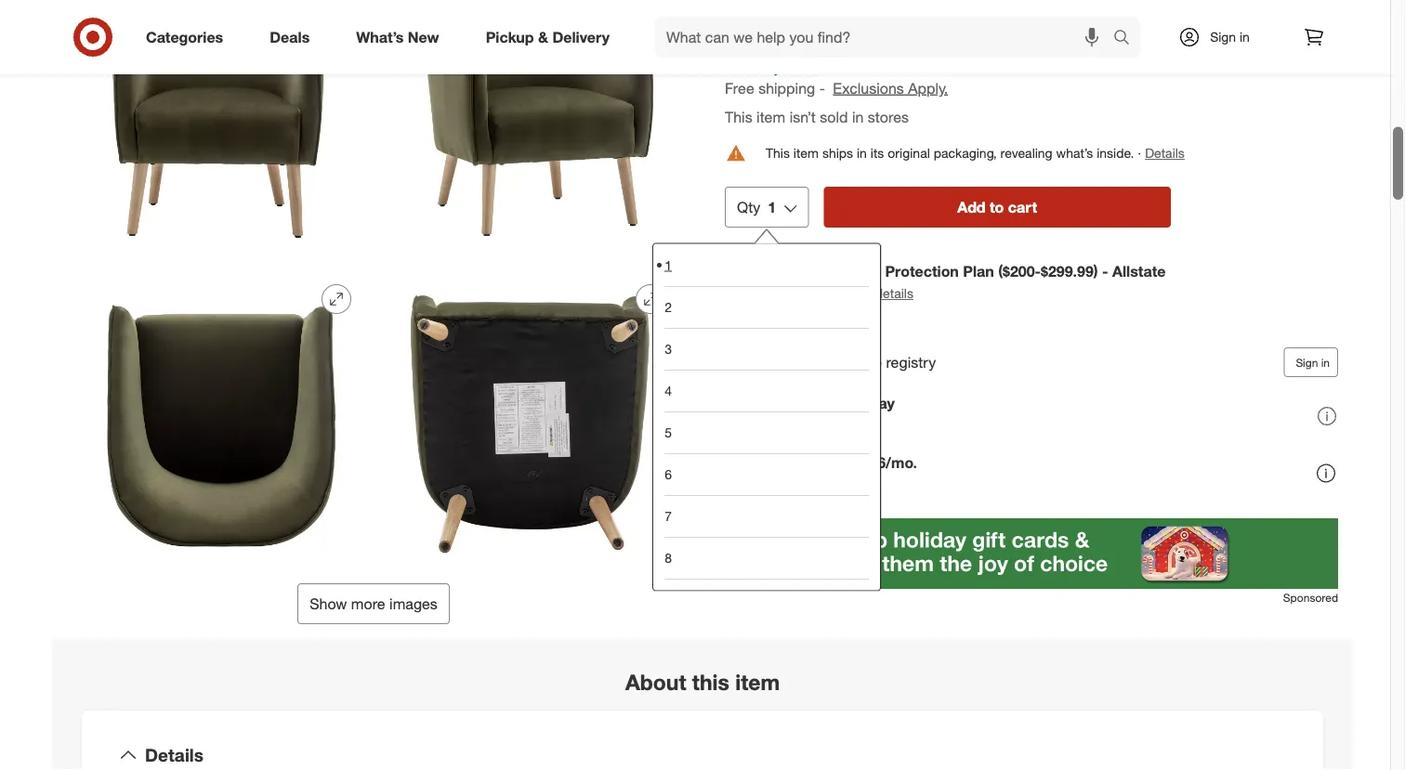 Task type: describe. For each thing, give the bounding box(es) containing it.
redcard
[[792, 416, 844, 432]]

1 as from the left
[[792, 454, 809, 472]]

what's
[[356, 28, 404, 46]]

5%
[[801, 395, 823, 413]]

9 link
[[665, 579, 869, 620]]

save 5% every day with redcard
[[762, 395, 895, 432]]

add to cart
[[958, 198, 1038, 216]]

show more images
[[310, 595, 438, 613]]

wed,
[[786, 58, 819, 76]]

2 inside 2 year furniture protection plan ($200-$299.99) - allstate $35.00 · see plan details
[[770, 263, 778, 281]]

pay as low as $26/mo.
[[762, 454, 918, 472]]

$35.00
[[770, 286, 809, 302]]

2 vertical spatial item
[[736, 670, 780, 696]]

sign inside "link"
[[1211, 29, 1237, 45]]

2 year furniture protection plan ($200-$299.99) - allstate $35.00 · see plan details
[[770, 263, 1166, 302]]

original
[[888, 145, 930, 162]]

images
[[390, 595, 438, 613]]

1 vertical spatial 1
[[665, 256, 672, 273]]

revealing
[[1001, 145, 1053, 162]]

apply.
[[909, 79, 948, 97]]

exclusions
[[833, 79, 904, 97]]

sign in link
[[1163, 17, 1279, 58]]

day
[[870, 395, 895, 413]]

what's new
[[356, 28, 439, 46]]

low
[[813, 454, 838, 472]]

pickup
[[486, 28, 534, 46]]

search button
[[1105, 17, 1150, 61]]

this
[[692, 670, 730, 696]]

6 link
[[665, 453, 869, 495]]

show
[[310, 595, 347, 613]]

image gallery element
[[67, 0, 681, 625]]

- inside "get it by wed, nov 22 free shipping - exclusions apply."
[[820, 79, 825, 97]]

edit
[[833, 30, 855, 47]]

0 vertical spatial details
[[1146, 145, 1185, 162]]

22
[[854, 58, 870, 76]]

by
[[766, 58, 782, 76]]

new
[[408, 28, 439, 46]]

· for $299.99)
[[812, 284, 817, 302]]

0 horizontal spatial 2
[[665, 299, 672, 315]]

What can we help you find? suggestions appear below search field
[[655, 17, 1118, 58]]

about
[[626, 670, 687, 696]]

its
[[871, 145, 884, 162]]

exclusions apply. link
[[833, 79, 948, 97]]

pickup & delivery link
[[470, 17, 633, 58]]

every
[[827, 395, 866, 413]]

5
[[665, 424, 672, 440]]

protection
[[885, 263, 959, 281]]

modern barrel accent chair - wovenbyrd, 4 of 16 image
[[381, 0, 681, 255]]

details
[[876, 286, 914, 302]]

get
[[725, 58, 749, 76]]

1 2 3 4 5 6 7 8 9
[[665, 256, 672, 608]]

what's
[[1057, 145, 1094, 162]]

modern barrel accent chair - wovenbyrd, 5 of 16 image
[[67, 270, 366, 569]]

inside.
[[1097, 145, 1135, 162]]

3 link
[[665, 327, 869, 369]]

modern barrel accent chair - wovenbyrd, 3 of 16 image
[[67, 0, 366, 255]]

1 link
[[665, 244, 869, 286]]

cart
[[1009, 198, 1038, 216]]

details inside details dropdown button
[[145, 745, 204, 766]]

2 link
[[665, 286, 869, 327]]

· for packaging,
[[1138, 145, 1142, 162]]

year
[[782, 263, 813, 281]]

9
[[665, 592, 672, 608]]

&
[[538, 28, 548, 46]]

7
[[665, 508, 672, 524]]

sign in inside button
[[1296, 356, 1330, 370]]

add
[[958, 198, 986, 216]]

qty 1
[[737, 198, 777, 216]]

nov
[[823, 58, 849, 76]]

it
[[753, 58, 761, 76]]



Task type: vqa. For each thing, say whether or not it's contained in the screenshot.
Nintendo to the bottom
no



Task type: locate. For each thing, give the bounding box(es) containing it.
details button
[[97, 726, 1309, 771]]

ship
[[725, 29, 757, 47]]

- inside 2 year furniture protection plan ($200-$299.99) - allstate $35.00 · see plan details
[[1103, 263, 1109, 281]]

furniture
[[817, 263, 881, 281]]

0 vertical spatial sign
[[1211, 29, 1237, 45]]

1 horizontal spatial ·
[[1138, 145, 1142, 162]]

4
[[665, 382, 672, 399]]

1 horizontal spatial -
[[1103, 263, 1109, 281]]

isn't
[[790, 108, 816, 126]]

deals
[[270, 28, 310, 46]]

2 left year
[[770, 263, 778, 281]]

show more images button
[[298, 584, 450, 625]]

5 link
[[665, 411, 869, 453]]

0 vertical spatial -
[[820, 79, 825, 97]]

0 horizontal spatial details
[[145, 745, 204, 766]]

packaging,
[[934, 145, 997, 162]]

item left the isn't
[[757, 108, 786, 126]]

qty
[[737, 198, 761, 216]]

deals link
[[254, 17, 333, 58]]

0 horizontal spatial this
[[725, 108, 753, 126]]

sold
[[820, 108, 848, 126]]

2 as from the left
[[842, 454, 858, 472]]

0 vertical spatial this
[[725, 108, 753, 126]]

see plan details button
[[821, 285, 914, 303]]

edit location
[[833, 30, 905, 47]]

stores
[[868, 108, 909, 126]]

- down nov
[[820, 79, 825, 97]]

create
[[762, 353, 807, 372]]

0 horizontal spatial ·
[[812, 284, 817, 302]]

this down the isn't
[[766, 145, 790, 162]]

manage
[[829, 353, 882, 372]]

· left see
[[812, 284, 817, 302]]

75043
[[779, 29, 820, 47]]

sign in button
[[1284, 348, 1339, 378]]

-
[[820, 79, 825, 97], [1103, 263, 1109, 281]]

details
[[1146, 145, 1185, 162], [145, 745, 204, 766]]

- left allstate
[[1103, 263, 1109, 281]]

this
[[725, 108, 753, 126], [766, 145, 790, 162]]

free
[[725, 79, 755, 97]]

this for this item ships in its original packaging, revealing what's inside. · details
[[766, 145, 790, 162]]

1 vertical spatial item
[[794, 145, 819, 162]]

sign inside button
[[1296, 356, 1319, 370]]

0 horizontal spatial -
[[820, 79, 825, 97]]

plan
[[847, 286, 872, 302]]

advertisement region
[[725, 519, 1339, 590]]

this item isn't sold in stores
[[725, 108, 909, 126]]

$299.99)
[[1041, 263, 1099, 281]]

1 vertical spatial to
[[990, 198, 1004, 216]]

this for this item isn't sold in stores
[[725, 108, 753, 126]]

0 vertical spatial to
[[761, 29, 775, 47]]

create or manage registry
[[762, 353, 936, 372]]

sponsored
[[1284, 591, 1339, 605]]

ship to 75043
[[725, 29, 820, 47]]

search
[[1105, 30, 1150, 48]]

0 horizontal spatial as
[[792, 454, 809, 472]]

as left low
[[792, 454, 809, 472]]

· right inside.
[[1138, 145, 1142, 162]]

1 vertical spatial sign
[[1296, 356, 1319, 370]]

to for ship
[[761, 29, 775, 47]]

1 vertical spatial details
[[145, 745, 204, 766]]

to inside add to cart button
[[990, 198, 1004, 216]]

8 link
[[665, 537, 869, 579]]

1 horizontal spatial to
[[990, 198, 1004, 216]]

1 horizontal spatial this
[[766, 145, 790, 162]]

1 horizontal spatial 2
[[770, 263, 778, 281]]

0 vertical spatial item
[[757, 108, 786, 126]]

0 horizontal spatial sign in
[[1211, 29, 1250, 45]]

add to cart button
[[824, 187, 1171, 228]]

4 link
[[665, 369, 869, 411]]

in inside "link"
[[1240, 29, 1250, 45]]

sign in inside "link"
[[1211, 29, 1250, 45]]

1 horizontal spatial sign in
[[1296, 356, 1330, 370]]

to right add
[[990, 198, 1004, 216]]

to right ship
[[761, 29, 775, 47]]

categories link
[[130, 17, 247, 58]]

to
[[761, 29, 775, 47], [990, 198, 1004, 216]]

· inside 2 year furniture protection plan ($200-$299.99) - allstate $35.00 · see plan details
[[812, 284, 817, 302]]

·
[[1138, 145, 1142, 162], [812, 284, 817, 302]]

categories
[[146, 28, 223, 46]]

this down 'free'
[[725, 108, 753, 126]]

($200-
[[999, 263, 1041, 281]]

in inside button
[[1322, 356, 1330, 370]]

see
[[821, 286, 844, 302]]

1 horizontal spatial 1
[[768, 198, 777, 216]]

8
[[665, 550, 672, 566]]

0 vertical spatial ·
[[1138, 145, 1142, 162]]

modern barrel accent chair - wovenbyrd, 6 of 16 image
[[381, 270, 681, 569]]

0 horizontal spatial 1
[[665, 256, 672, 273]]

1 vertical spatial -
[[1103, 263, 1109, 281]]

1 up 3
[[665, 256, 672, 273]]

1 right qty
[[768, 198, 777, 216]]

6
[[665, 466, 672, 482]]

1
[[768, 198, 777, 216], [665, 256, 672, 273]]

save
[[762, 395, 796, 413]]

0 vertical spatial sign in
[[1211, 29, 1250, 45]]

$26/mo.
[[862, 454, 918, 472]]

more
[[351, 595, 386, 613]]

with
[[762, 416, 788, 432]]

3
[[665, 341, 672, 357]]

1 horizontal spatial sign
[[1296, 356, 1319, 370]]

None checkbox
[[725, 275, 744, 293]]

0 vertical spatial 2
[[770, 263, 778, 281]]

item right this
[[736, 670, 780, 696]]

1 vertical spatial 2
[[665, 299, 672, 315]]

item
[[757, 108, 786, 126], [794, 145, 819, 162], [736, 670, 780, 696]]

2 up 3
[[665, 299, 672, 315]]

7 link
[[665, 495, 869, 537]]

shipping
[[759, 79, 816, 97]]

0 horizontal spatial to
[[761, 29, 775, 47]]

to for add
[[990, 198, 1004, 216]]

item left ships at the top right
[[794, 145, 819, 162]]

edit location button
[[832, 29, 906, 49]]

pay
[[762, 454, 788, 472]]

or
[[811, 353, 824, 372]]

this item ships in its original packaging, revealing what's inside. · details
[[766, 145, 1185, 162]]

as right low
[[842, 454, 858, 472]]

plan
[[963, 263, 995, 281]]

delivery
[[553, 28, 610, 46]]

item for ships
[[794, 145, 819, 162]]

1 vertical spatial this
[[766, 145, 790, 162]]

about this item
[[626, 670, 780, 696]]

0 vertical spatial 1
[[768, 198, 777, 216]]

1 horizontal spatial details
[[1146, 145, 1185, 162]]

location
[[859, 30, 905, 47]]

1 vertical spatial sign in
[[1296, 356, 1330, 370]]

as
[[792, 454, 809, 472], [842, 454, 858, 472]]

pickup & delivery
[[486, 28, 610, 46]]

1 vertical spatial ·
[[812, 284, 817, 302]]

1 horizontal spatial as
[[842, 454, 858, 472]]

item for isn't
[[757, 108, 786, 126]]

sign
[[1211, 29, 1237, 45], [1296, 356, 1319, 370]]

registry
[[886, 353, 936, 372]]

allstate
[[1113, 263, 1166, 281]]

get it by wed, nov 22 free shipping - exclusions apply.
[[725, 58, 948, 97]]

details link
[[1146, 145, 1185, 162]]

0 horizontal spatial sign
[[1211, 29, 1237, 45]]

sign in
[[1211, 29, 1250, 45], [1296, 356, 1330, 370]]

what's new link
[[341, 17, 463, 58]]



